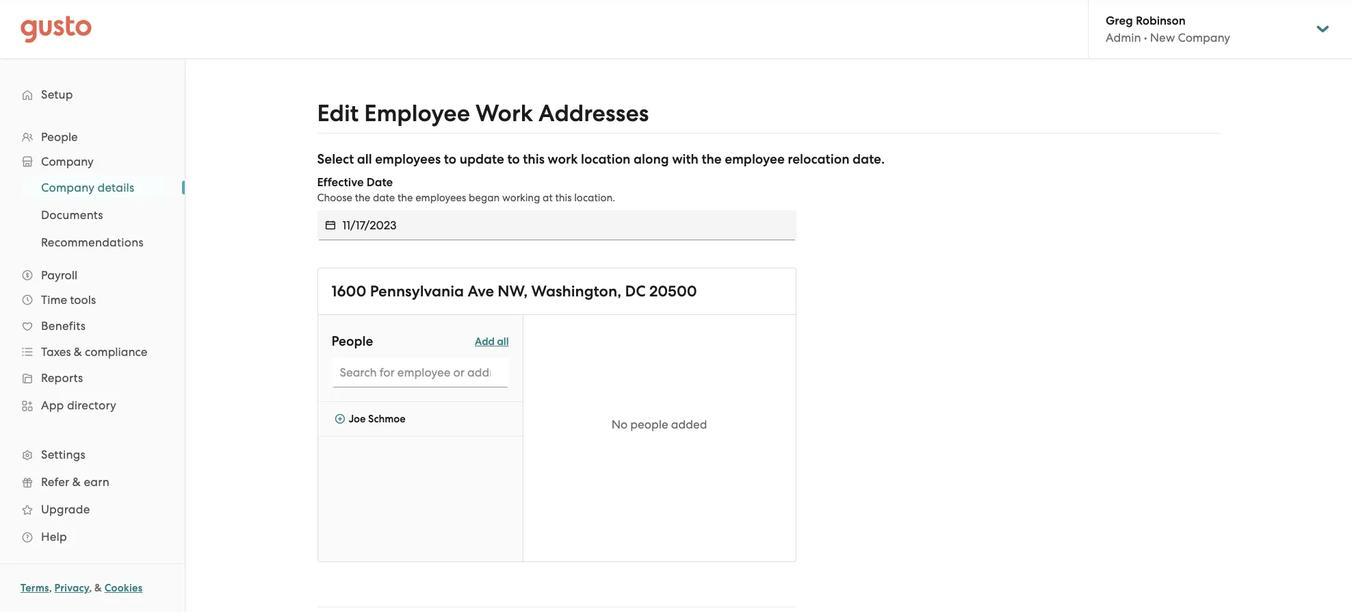 Task type: describe. For each thing, give the bounding box(es) containing it.
work
[[548, 151, 578, 167]]

effective date choose the date the employees began working at this location.
[[317, 175, 616, 204]]

reports link
[[14, 366, 171, 390]]

people button
[[14, 125, 171, 149]]

cookies
[[105, 582, 143, 594]]

2 , from the left
[[89, 582, 92, 594]]

privacy link
[[54, 582, 89, 594]]

gusto navigation element
[[0, 59, 185, 572]]

admin
[[1106, 31, 1142, 45]]

taxes & compliance button
[[14, 340, 171, 364]]

settings link
[[14, 442, 171, 467]]

date
[[373, 192, 395, 204]]

recommendations link
[[25, 230, 171, 255]]

list containing people
[[0, 125, 185, 550]]

at
[[543, 192, 553, 204]]

no
[[612, 418, 628, 431]]

settings
[[41, 448, 86, 461]]

setup link
[[14, 82, 171, 107]]

greg
[[1106, 14, 1134, 28]]

relocation
[[788, 151, 850, 167]]

taxes
[[41, 345, 71, 359]]

1600
[[332, 282, 367, 301]]

recommendations
[[41, 236, 144, 249]]

work
[[476, 99, 533, 127]]

refer & earn
[[41, 475, 109, 489]]

20500
[[650, 282, 697, 301]]

add all
[[475, 335, 509, 347]]

0 vertical spatial this
[[523, 151, 545, 167]]

working
[[503, 192, 540, 204]]

documents link
[[25, 203, 171, 227]]

all for select
[[357, 151, 372, 167]]

pennsylvania
[[370, 282, 464, 301]]

add all button
[[475, 332, 509, 351]]

with
[[672, 151, 699, 167]]

calendar outline image
[[326, 218, 336, 232]]

add
[[475, 335, 495, 347]]

earn
[[84, 475, 109, 489]]

greg robinson admin • new company
[[1106, 14, 1231, 45]]

ave
[[468, 282, 494, 301]]

this inside effective date choose the date the employees began working at this location.
[[556, 192, 572, 204]]

time
[[41, 293, 67, 307]]

new
[[1151, 31, 1176, 45]]

1 , from the left
[[49, 582, 52, 594]]

people inside dropdown button
[[41, 130, 78, 144]]

date
[[367, 175, 393, 190]]

location.
[[575, 192, 616, 204]]

help
[[41, 530, 67, 544]]

app
[[41, 398, 64, 412]]

directory
[[67, 398, 116, 412]]

benefits
[[41, 319, 86, 333]]

2 vertical spatial &
[[95, 582, 102, 594]]

nw,
[[498, 282, 528, 301]]

refer
[[41, 475, 69, 489]]

help link
[[14, 524, 171, 549]]

list containing company details
[[0, 174, 185, 256]]

1 horizontal spatial people
[[332, 333, 373, 349]]

0 horizontal spatial the
[[355, 192, 371, 204]]

people
[[631, 418, 669, 431]]

payroll
[[41, 268, 78, 282]]

update
[[460, 151, 504, 167]]

no people added
[[612, 418, 707, 431]]

company details
[[41, 181, 134, 194]]

began
[[469, 192, 500, 204]]

documents
[[41, 208, 103, 222]]

refer & earn link
[[14, 470, 171, 494]]

robinson
[[1136, 14, 1186, 28]]

company for company
[[41, 155, 94, 168]]

& for earn
[[72, 475, 81, 489]]

added
[[671, 418, 707, 431]]

payroll button
[[14, 263, 171, 288]]

cookies button
[[105, 580, 143, 596]]

home image
[[21, 15, 92, 43]]

company details link
[[25, 175, 171, 200]]

edit employee work addresses
[[317, 99, 649, 127]]

terms link
[[21, 582, 49, 594]]



Task type: locate. For each thing, give the bounding box(es) containing it.
setup
[[41, 88, 73, 101]]

terms
[[21, 582, 49, 594]]

circle plus image
[[335, 413, 345, 425]]

dc
[[625, 282, 646, 301]]

select
[[317, 151, 354, 167]]

choose
[[317, 192, 353, 204]]

& for compliance
[[74, 345, 82, 359]]

all up date
[[357, 151, 372, 167]]

all inside button
[[497, 335, 509, 347]]

company inside dropdown button
[[41, 155, 94, 168]]

time tools
[[41, 293, 96, 307]]

1 horizontal spatial this
[[556, 192, 572, 204]]

& left the earn
[[72, 475, 81, 489]]

2 horizontal spatial the
[[702, 151, 722, 167]]

2 list from the top
[[0, 174, 185, 256]]

, left cookies button
[[89, 582, 92, 594]]

time tools button
[[14, 288, 171, 312]]

company for company details
[[41, 181, 95, 194]]

the right 'date'
[[398, 192, 413, 204]]

&
[[74, 345, 82, 359], [72, 475, 81, 489], [95, 582, 102, 594]]

this
[[523, 151, 545, 167], [556, 192, 572, 204]]

0 vertical spatial company
[[1179, 31, 1231, 45]]

date.
[[853, 151, 885, 167]]

1 horizontal spatial to
[[508, 151, 520, 167]]

the
[[702, 151, 722, 167], [355, 192, 371, 204], [398, 192, 413, 204]]

employees up date
[[375, 151, 441, 167]]

1 vertical spatial this
[[556, 192, 572, 204]]

this left work
[[523, 151, 545, 167]]

0 vertical spatial employees
[[375, 151, 441, 167]]

•
[[1145, 31, 1148, 45]]

to
[[444, 151, 457, 167], [508, 151, 520, 167]]

,
[[49, 582, 52, 594], [89, 582, 92, 594]]

employee
[[725, 151, 785, 167]]

schmoe
[[368, 413, 406, 425]]

all for add
[[497, 335, 509, 347]]

edit
[[317, 99, 359, 127]]

& left cookies button
[[95, 582, 102, 594]]

company button
[[14, 149, 171, 174]]

company up documents at the left top of page
[[41, 181, 95, 194]]

company right new
[[1179, 31, 1231, 45]]

2 to from the left
[[508, 151, 520, 167]]

1600 pennsylvania ave nw, washington, dc 20500
[[332, 282, 697, 301]]

people up company dropdown button
[[41, 130, 78, 144]]

0 vertical spatial all
[[357, 151, 372, 167]]

benefits link
[[14, 314, 171, 338]]

1 vertical spatial employees
[[416, 192, 466, 204]]

tools
[[70, 293, 96, 307]]

to right update
[[508, 151, 520, 167]]

employees
[[375, 151, 441, 167], [416, 192, 466, 204]]

this right at
[[556, 192, 572, 204]]

employee
[[364, 99, 470, 127]]

the right the with
[[702, 151, 722, 167]]

1 list from the top
[[0, 125, 185, 550]]

company inside 'greg robinson admin • new company'
[[1179, 31, 1231, 45]]

2 vertical spatial company
[[41, 181, 95, 194]]

0 horizontal spatial ,
[[49, 582, 52, 594]]

& right taxes
[[74, 345, 82, 359]]

terms , privacy , & cookies
[[21, 582, 143, 594]]

list
[[0, 125, 185, 550], [0, 174, 185, 256]]

1 to from the left
[[444, 151, 457, 167]]

company up company details at the left of the page
[[41, 155, 94, 168]]

the left 'date'
[[355, 192, 371, 204]]

details
[[98, 181, 134, 194]]

reports
[[41, 371, 83, 385]]

employees left began
[[416, 192, 466, 204]]

along
[[634, 151, 669, 167]]

taxes & compliance
[[41, 345, 147, 359]]

1 vertical spatial company
[[41, 155, 94, 168]]

1 horizontal spatial ,
[[89, 582, 92, 594]]

compliance
[[85, 345, 147, 359]]

location
[[581, 151, 631, 167]]

upgrade
[[41, 503, 90, 516]]

Search for employee or address search field
[[332, 357, 509, 388]]

all
[[357, 151, 372, 167], [497, 335, 509, 347]]

0 horizontal spatial people
[[41, 130, 78, 144]]

privacy
[[54, 582, 89, 594]]

0 horizontal spatial this
[[523, 151, 545, 167]]

upgrade link
[[14, 497, 171, 522]]

1 horizontal spatial the
[[398, 192, 413, 204]]

addresses
[[539, 99, 649, 127]]

app directory link
[[14, 393, 171, 418]]

people down 1600 on the top left of page
[[332, 333, 373, 349]]

1 vertical spatial people
[[332, 333, 373, 349]]

0 horizontal spatial all
[[357, 151, 372, 167]]

1 horizontal spatial all
[[497, 335, 509, 347]]

washington,
[[532, 282, 622, 301]]

joe
[[349, 413, 366, 425]]

1 vertical spatial all
[[497, 335, 509, 347]]

Effective Date field
[[343, 210, 797, 240]]

1 vertical spatial &
[[72, 475, 81, 489]]

& inside "dropdown button"
[[74, 345, 82, 359]]

all right add
[[497, 335, 509, 347]]

0 horizontal spatial to
[[444, 151, 457, 167]]

people
[[41, 130, 78, 144], [332, 333, 373, 349]]

app directory
[[41, 398, 116, 412]]

0 vertical spatial &
[[74, 345, 82, 359]]

to left update
[[444, 151, 457, 167]]

company
[[1179, 31, 1231, 45], [41, 155, 94, 168], [41, 181, 95, 194]]

employees inside effective date choose the date the employees began working at this location.
[[416, 192, 466, 204]]

joe schmoe
[[349, 413, 406, 425]]

0 vertical spatial people
[[41, 130, 78, 144]]

select all employees to update to this work location along with the employee relocation date.
[[317, 151, 885, 167]]

effective
[[317, 175, 364, 190]]

, left privacy 'link'
[[49, 582, 52, 594]]



Task type: vqa. For each thing, say whether or not it's contained in the screenshot.
added
yes



